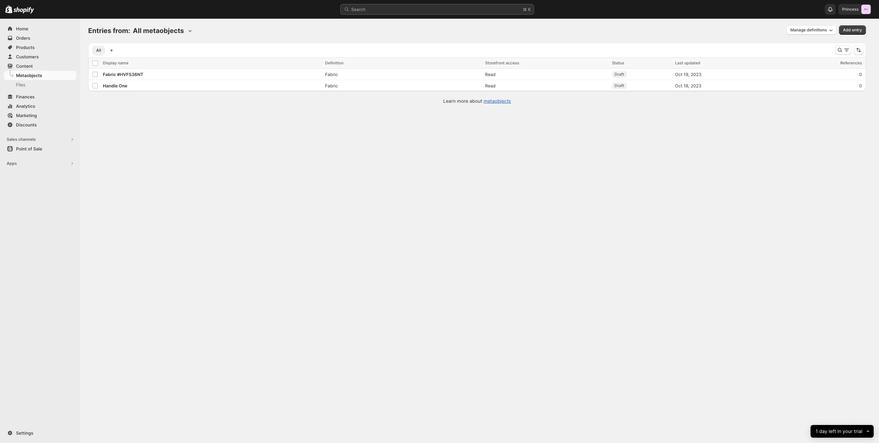 Task type: vqa. For each thing, say whether or not it's contained in the screenshot.
right Shopify IMAGE
yes



Task type: locate. For each thing, give the bounding box(es) containing it.
learn more about metaobjects
[[443, 98, 511, 104]]

#hvfs36nt
[[117, 72, 143, 77]]

marketing
[[16, 113, 37, 118]]

2 read from the top
[[485, 83, 496, 88]]

all inside button
[[96, 48, 101, 53]]

read for oct 18, 2023
[[485, 83, 496, 88]]

1 horizontal spatial all
[[133, 27, 142, 35]]

access
[[506, 60, 520, 66]]

shopify image
[[5, 5, 12, 13], [13, 7, 34, 14]]

1 vertical spatial 2023
[[691, 83, 702, 88]]

1 read from the top
[[485, 72, 496, 77]]

handle one
[[103, 83, 127, 88]]

1 vertical spatial all
[[96, 48, 101, 53]]

left
[[829, 429, 836, 435]]

point
[[16, 146, 27, 152]]

all
[[133, 27, 142, 35], [96, 48, 101, 53]]

2 0 from the top
[[860, 83, 863, 88]]

oct 18, 2023
[[675, 83, 702, 88]]

1
[[816, 429, 818, 435]]

0 vertical spatial 0
[[860, 72, 863, 77]]

point of sale link
[[4, 144, 76, 154]]

0 vertical spatial draft
[[615, 72, 625, 77]]

0 for oct 18, 2023
[[860, 83, 863, 88]]

all right from:
[[133, 27, 142, 35]]

read up metaobjects link
[[485, 83, 496, 88]]

0 vertical spatial 2023
[[691, 72, 702, 77]]

oct
[[675, 72, 683, 77], [675, 83, 683, 88]]

1 0 from the top
[[860, 72, 863, 77]]

oct left 19,
[[675, 72, 683, 77]]

1 draft from the top
[[615, 72, 625, 77]]

2023 right 19,
[[691, 72, 702, 77]]

metaobjects link
[[4, 71, 76, 80]]

manage
[[791, 27, 806, 32]]

finances
[[16, 94, 35, 100]]

0
[[860, 72, 863, 77], [860, 83, 863, 88]]

last
[[675, 60, 684, 66]]

2 draft from the top
[[615, 83, 625, 88]]

1 day left in your trial button
[[811, 426, 874, 438]]

sales channels button
[[4, 135, 76, 144]]

fabric for fabric #hvfs36nt
[[325, 72, 338, 77]]

fabric
[[103, 72, 116, 77], [325, 72, 338, 77], [325, 83, 338, 88]]

finances link
[[4, 92, 76, 102]]

all button
[[92, 46, 105, 55]]

trial
[[854, 429, 863, 435]]

add entry
[[844, 27, 863, 32]]

1 vertical spatial draft
[[615, 83, 625, 88]]

content link
[[4, 61, 76, 71]]

2 oct from the top
[[675, 83, 683, 88]]

1 2023 from the top
[[691, 72, 702, 77]]

2 2023 from the top
[[691, 83, 702, 88]]

last updated
[[675, 60, 701, 66]]

⌘
[[523, 7, 527, 12]]

sales channels
[[7, 137, 36, 142]]

day
[[820, 429, 828, 435]]

fabric for handle one
[[325, 83, 338, 88]]

0 vertical spatial read
[[485, 72, 496, 77]]

metaobjects
[[143, 27, 184, 35], [484, 98, 511, 104]]

0 vertical spatial metaobjects
[[143, 27, 184, 35]]

1 vertical spatial oct
[[675, 83, 683, 88]]

metaobjects link
[[484, 98, 511, 104]]

display
[[103, 60, 117, 66]]

2023
[[691, 72, 702, 77], [691, 83, 702, 88]]

1 horizontal spatial metaobjects
[[484, 98, 511, 104]]

1 day left in your trial
[[816, 429, 863, 435]]

point of sale button
[[0, 144, 80, 154]]

manage definitions
[[791, 27, 828, 32]]

add entry button
[[840, 25, 867, 35]]

1 vertical spatial metaobjects
[[484, 98, 511, 104]]

19,
[[684, 72, 690, 77]]

sales
[[7, 137, 17, 142]]

draft
[[615, 72, 625, 77], [615, 83, 625, 88]]

1 vertical spatial read
[[485, 83, 496, 88]]

read
[[485, 72, 496, 77], [485, 83, 496, 88]]

from:
[[113, 27, 130, 35]]

k
[[528, 7, 531, 12]]

point of sale
[[16, 146, 42, 152]]

princess image
[[862, 5, 871, 14]]

all inside 'dropdown button'
[[133, 27, 142, 35]]

read down storefront
[[485, 72, 496, 77]]

oct left 18,
[[675, 83, 683, 88]]

0 vertical spatial all
[[133, 27, 142, 35]]

0 horizontal spatial all
[[96, 48, 101, 53]]

add
[[844, 27, 851, 32]]

home
[[16, 26, 28, 31]]

entries from:
[[88, 27, 130, 35]]

1 horizontal spatial shopify image
[[13, 7, 34, 14]]

1 oct from the top
[[675, 72, 683, 77]]

of
[[28, 146, 32, 152]]

oct for oct 19, 2023
[[675, 72, 683, 77]]

fabric #hvfs36nt link
[[103, 72, 143, 77]]

2023 right 18,
[[691, 83, 702, 88]]

0 horizontal spatial shopify image
[[5, 5, 12, 13]]

oct for oct 18, 2023
[[675, 83, 683, 88]]

all down entries
[[96, 48, 101, 53]]

0 horizontal spatial metaobjects
[[143, 27, 184, 35]]

1 vertical spatial 0
[[860, 83, 863, 88]]

0 vertical spatial oct
[[675, 72, 683, 77]]

references
[[841, 60, 863, 66]]



Task type: describe. For each thing, give the bounding box(es) containing it.
metaobjects inside 'dropdown button'
[[143, 27, 184, 35]]

apps
[[7, 161, 17, 166]]

princess
[[843, 7, 859, 12]]

read for oct 19, 2023
[[485, 72, 496, 77]]

analytics link
[[4, 102, 76, 111]]

settings link
[[4, 429, 76, 438]]

name
[[118, 60, 129, 66]]

learn
[[443, 98, 456, 104]]

content
[[16, 63, 33, 69]]

orders link
[[4, 33, 76, 43]]

all for all
[[96, 48, 101, 53]]

sale
[[33, 146, 42, 152]]

discounts
[[16, 122, 37, 128]]

files link
[[4, 80, 76, 90]]

entries
[[88, 27, 111, 35]]

storefront
[[485, 60, 505, 66]]

status
[[612, 60, 625, 66]]

home link
[[4, 24, 76, 33]]

⌘ k
[[523, 7, 531, 12]]

handle one link
[[103, 83, 127, 88]]

all for all metaobjects
[[133, 27, 142, 35]]

all metaobjects
[[133, 27, 184, 35]]

search
[[351, 7, 366, 12]]

2023 for oct 19, 2023
[[691, 72, 702, 77]]

more
[[457, 98, 469, 104]]

fabric #hvfs36nt
[[103, 72, 143, 77]]

storefront access
[[485, 60, 520, 66]]

discounts link
[[4, 120, 76, 130]]

metaobjects
[[16, 73, 42, 78]]

in
[[838, 429, 842, 435]]

customers link
[[4, 52, 76, 61]]

one
[[119, 83, 127, 88]]

definitions
[[807, 27, 828, 32]]

files
[[16, 82, 25, 88]]

your
[[843, 429, 853, 435]]

settings
[[16, 431, 33, 436]]

customers
[[16, 54, 39, 59]]

apps button
[[4, 159, 76, 168]]

orders
[[16, 35, 30, 41]]

18,
[[684, 83, 690, 88]]

draft for oct 18, 2023
[[615, 83, 625, 88]]

updated
[[685, 60, 701, 66]]

all metaobjects button
[[132, 25, 193, 36]]

products
[[16, 45, 35, 50]]

entry
[[852, 27, 863, 32]]

handle
[[103, 83, 118, 88]]

marketing link
[[4, 111, 76, 120]]

2023 for oct 18, 2023
[[691, 83, 702, 88]]

display name
[[103, 60, 129, 66]]

about
[[470, 98, 483, 104]]

products link
[[4, 43, 76, 52]]

0 for oct 19, 2023
[[860, 72, 863, 77]]

oct 19, 2023
[[675, 72, 702, 77]]

analytics
[[16, 104, 35, 109]]

definition
[[325, 60, 344, 66]]

manage definitions button
[[787, 25, 837, 35]]

draft for oct 19, 2023
[[615, 72, 625, 77]]

channels
[[18, 137, 36, 142]]



